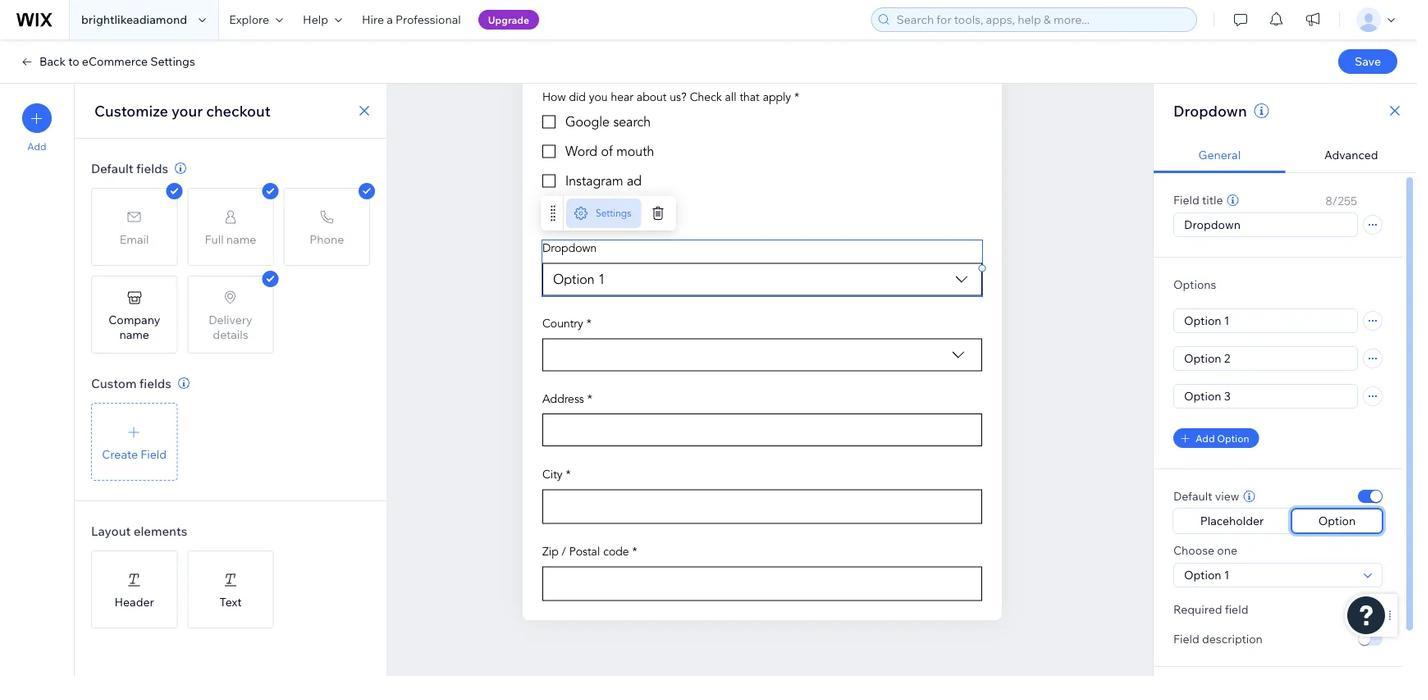 Task type: locate. For each thing, give the bounding box(es) containing it.
help button
[[293, 0, 352, 39]]

1 vertical spatial add
[[1196, 432, 1215, 445]]

settings inside button
[[150, 54, 195, 69]]

1 horizontal spatial add
[[1196, 432, 1215, 445]]

255
[[1338, 194, 1358, 208]]

brightlikeadiamond
[[81, 12, 187, 27]]

tab list containing general
[[1154, 138, 1418, 173]]

view
[[1216, 489, 1240, 504]]

title
[[1203, 193, 1224, 207]]

Search for tools, apps, help & more... field
[[892, 8, 1192, 31]]

fields down customize on the top of the page
[[136, 160, 168, 176]]

field left title at right top
[[1174, 193, 1200, 207]]

1 horizontal spatial default
[[1174, 489, 1213, 504]]

1 vertical spatial default
[[1174, 489, 1213, 504]]

name
[[119, 327, 149, 342]]

1 horizontal spatial option
[[1319, 514, 1356, 528]]

create field
[[102, 447, 167, 461]]

one
[[1218, 543, 1238, 558]]

add
[[27, 140, 46, 153], [1196, 432, 1215, 445]]

add option
[[1196, 432, 1250, 445]]

company
[[108, 312, 160, 327]]

8
[[1326, 194, 1333, 208]]

default
[[91, 160, 134, 176], [1174, 489, 1213, 504]]

2 vertical spatial field
[[1174, 632, 1200, 647]]

add inside "button"
[[1196, 432, 1215, 445]]

fields for custom fields
[[139, 376, 171, 391]]

customize your checkout
[[94, 101, 271, 120]]

0 horizontal spatial add
[[27, 140, 46, 153]]

1 vertical spatial fields
[[139, 376, 171, 391]]

ecommerce
[[82, 54, 148, 69]]

Options text field
[[1175, 309, 1358, 332], [1175, 347, 1358, 370]]

default left the view
[[1174, 489, 1213, 504]]

settings
[[150, 54, 195, 69], [596, 208, 632, 220]]

1 vertical spatial option
[[1319, 514, 1356, 528]]

0 horizontal spatial settings
[[150, 54, 195, 69]]

/
[[1333, 194, 1338, 208]]

0 vertical spatial option
[[1218, 432, 1250, 445]]

add button
[[22, 103, 52, 153]]

field down required
[[1174, 632, 1200, 647]]

field title
[[1174, 193, 1224, 207]]

1 vertical spatial settings
[[596, 208, 632, 220]]

fields right custom at bottom left
[[139, 376, 171, 391]]

layout
[[91, 523, 131, 539]]

field
[[1174, 193, 1200, 207], [141, 447, 167, 461], [1174, 632, 1200, 647]]

advanced button
[[1286, 138, 1418, 173]]

options
[[1174, 277, 1217, 292]]

0 horizontal spatial default
[[91, 160, 134, 176]]

0 vertical spatial field
[[1174, 193, 1200, 207]]

0 vertical spatial default
[[91, 160, 134, 176]]

elements
[[134, 523, 187, 539]]

option
[[1218, 432, 1250, 445], [1319, 514, 1356, 528]]

0 vertical spatial options text field
[[1175, 309, 1358, 332]]

1 horizontal spatial settings
[[596, 208, 632, 220]]

Field title text field
[[1175, 213, 1358, 236]]

1 vertical spatial field
[[141, 447, 167, 461]]

1 vertical spatial options text field
[[1175, 347, 1358, 370]]

back to ecommerce settings
[[39, 54, 195, 69]]

0 vertical spatial fields
[[136, 160, 168, 176]]

tab list
[[1154, 138, 1418, 173]]

default down customize on the top of the page
[[91, 160, 134, 176]]

back
[[39, 54, 66, 69]]

custom
[[91, 376, 137, 391]]

required field
[[1174, 603, 1249, 617]]

0 vertical spatial settings
[[150, 54, 195, 69]]

company name
[[108, 312, 160, 342]]

dropdown
[[1174, 101, 1247, 120]]

choose one
[[1174, 543, 1238, 558]]

to
[[68, 54, 79, 69]]

description
[[1203, 632, 1263, 647]]

field right "create"
[[141, 447, 167, 461]]

0 horizontal spatial option
[[1218, 432, 1250, 445]]

0 vertical spatial add
[[27, 140, 46, 153]]

add inside button
[[27, 140, 46, 153]]

field for field title
[[1174, 193, 1200, 207]]

fields
[[136, 160, 168, 176], [139, 376, 171, 391]]

Choose one field
[[1180, 564, 1360, 587]]



Task type: vqa. For each thing, say whether or not it's contained in the screenshot.
Add
yes



Task type: describe. For each thing, give the bounding box(es) containing it.
upgrade
[[488, 14, 530, 26]]

choose
[[1174, 543, 1215, 558]]

general button
[[1154, 138, 1286, 173]]

back to ecommerce settings button
[[20, 54, 195, 69]]

required
[[1174, 603, 1223, 617]]

default for default view
[[1174, 489, 1213, 504]]

settings button
[[566, 199, 641, 229]]

customize
[[94, 101, 168, 120]]

checkout
[[206, 101, 271, 120]]

create field button
[[91, 403, 178, 481]]

upgrade button
[[478, 10, 539, 30]]

general
[[1199, 148, 1241, 162]]

a
[[387, 12, 393, 27]]

field for field description
[[1174, 632, 1200, 647]]

option inside "button"
[[1218, 432, 1250, 445]]

header
[[115, 595, 154, 609]]

professional
[[396, 12, 461, 27]]

add for add
[[27, 140, 46, 153]]

placeholder button
[[1174, 509, 1291, 534]]

option button
[[1292, 509, 1383, 534]]

default for default fields
[[91, 160, 134, 176]]

placeholder
[[1201, 514, 1265, 528]]

field
[[1225, 603, 1249, 617]]

field inside button
[[141, 447, 167, 461]]

1 options text field from the top
[[1175, 309, 1358, 332]]

8 / 255
[[1326, 194, 1358, 208]]

default view
[[1174, 489, 1240, 504]]

add option button
[[1174, 429, 1260, 448]]

field description
[[1174, 632, 1263, 647]]

default fields
[[91, 160, 168, 176]]

2 options text field from the top
[[1175, 347, 1358, 370]]

help
[[303, 12, 328, 27]]

hire a professional link
[[352, 0, 471, 39]]

text
[[220, 595, 242, 609]]

layout elements
[[91, 523, 187, 539]]

option inside button
[[1319, 514, 1356, 528]]

advanced
[[1325, 148, 1379, 162]]

hire a professional
[[362, 12, 461, 27]]

hire
[[362, 12, 384, 27]]

Options text field
[[1175, 385, 1358, 408]]

your
[[172, 101, 203, 120]]

explore
[[229, 12, 269, 27]]

create
[[102, 447, 138, 461]]

save
[[1355, 54, 1382, 69]]

fields for default fields
[[136, 160, 168, 176]]

add for add option
[[1196, 432, 1215, 445]]

save button
[[1339, 49, 1398, 74]]

custom fields
[[91, 376, 171, 391]]

settings inside button
[[596, 208, 632, 220]]



